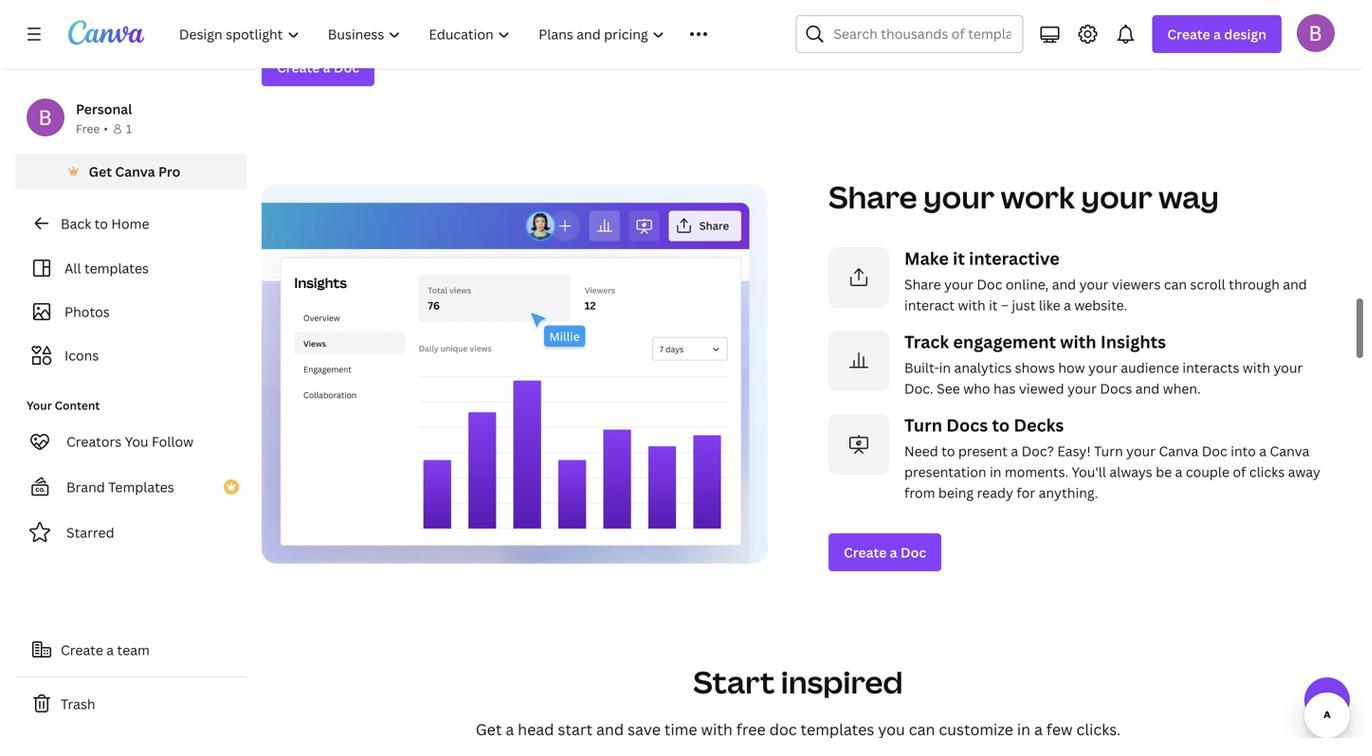 Task type: vqa. For each thing, say whether or not it's contained in the screenshot.
the left in
yes



Task type: describe. For each thing, give the bounding box(es) containing it.
create a design
[[1167, 25, 1267, 43]]

your inside turn docs to decks need to present a doc? easy! turn your canva doc into a canva presentation in moments. you'll always be a couple of clicks away from being ready for anything.
[[1127, 442, 1156, 460]]

always
[[1110, 463, 1153, 481]]

get canva pro button
[[15, 154, 247, 190]]

track engagement with insights image
[[829, 331, 889, 391]]

your right how at the right of page
[[1088, 359, 1118, 377]]

through
[[1229, 275, 1280, 293]]

0 vertical spatial turn
[[904, 414, 942, 437]]

brand templates link
[[15, 468, 247, 506]]

creators you follow
[[66, 433, 193, 451]]

to inside back to home link
[[94, 215, 108, 233]]

back to home
[[61, 215, 149, 233]]

into
[[1231, 442, 1256, 460]]

clicks
[[1250, 463, 1285, 481]]

all templates
[[64, 259, 149, 277]]

create inside button
[[61, 641, 103, 659]]

turn docs to decks need to present a doc? easy! turn your canva doc into a canva presentation in moments. you'll always be a couple of clicks away from being ready for anything.
[[904, 414, 1321, 502]]

•
[[104, 121, 108, 137]]

make it interactive image
[[829, 247, 889, 308]]

in inside turn docs to decks need to present a doc? easy! turn your canva doc into a canva presentation in moments. you'll always be a couple of clicks away from being ready for anything.
[[990, 463, 1002, 481]]

from
[[904, 484, 935, 502]]

your up website.
[[1080, 275, 1109, 293]]

icons link
[[27, 338, 235, 374]]

be
[[1156, 463, 1172, 481]]

–
[[1001, 296, 1009, 314]]

make it interactive share your doc online, and your viewers can scroll through and interact with it – just like a website.
[[904, 247, 1307, 314]]

couple
[[1186, 463, 1230, 481]]

of
[[1233, 463, 1246, 481]]

who
[[963, 379, 990, 397]]

get
[[89, 163, 112, 181]]

content
[[55, 398, 100, 413]]

templates
[[84, 259, 149, 277]]

2 horizontal spatial and
[[1283, 275, 1307, 293]]

doc.
[[904, 379, 934, 397]]

your
[[27, 398, 52, 413]]

you
[[125, 433, 148, 451]]

create for the bottom create a doc 'link'
[[844, 544, 887, 562]]

ready
[[977, 484, 1013, 502]]

preview of canva docs as go-to visual communication platform image
[[829, 0, 1335, 68]]

get canva pro
[[89, 163, 180, 181]]

creators you follow link
[[15, 423, 247, 461]]

photos link
[[27, 294, 235, 330]]

team
[[117, 641, 150, 659]]

1 horizontal spatial it
[[989, 296, 998, 314]]

just
[[1012, 296, 1036, 314]]

docs inside turn docs to decks need to present a doc? easy! turn your canva doc into a canva presentation in moments. you'll always be a couple of clicks away from being ready for anything.
[[946, 414, 988, 437]]

moments.
[[1005, 463, 1069, 481]]

you'll
[[1072, 463, 1106, 481]]

doc?
[[1022, 442, 1054, 460]]

follow
[[152, 433, 193, 451]]

online,
[[1006, 275, 1049, 293]]

photos
[[64, 303, 110, 321]]

trash
[[61, 695, 95, 713]]

website.
[[1075, 296, 1127, 314]]

back
[[61, 215, 91, 233]]

has
[[994, 379, 1016, 397]]

interact
[[904, 296, 955, 314]]

when.
[[1163, 379, 1201, 397]]

a inside button
[[106, 641, 114, 659]]

back to home link
[[15, 205, 247, 243]]

viewed
[[1019, 379, 1064, 397]]

1 vertical spatial create a doc link
[[829, 534, 942, 571]]

how
[[1058, 359, 1085, 377]]

2 horizontal spatial canva
[[1270, 442, 1310, 460]]

away
[[1288, 463, 1321, 481]]

viewers
[[1112, 275, 1161, 293]]

design
[[1224, 25, 1267, 43]]

docs inside track engagement with insights built-in analytics shows how your audience interacts with your doc. see who has viewed your docs and when.
[[1100, 379, 1132, 397]]

turn docs to decks image
[[829, 414, 889, 475]]

create a team button
[[15, 631, 247, 669]]

your content
[[27, 398, 100, 413]]

create for the create a design dropdown button
[[1167, 25, 1210, 43]]

brand templates
[[66, 478, 174, 496]]

your right interacts
[[1274, 359, 1303, 377]]

0 horizontal spatial it
[[953, 247, 965, 270]]

1 vertical spatial create a doc
[[844, 544, 926, 562]]

interacts
[[1183, 359, 1240, 377]]

templates
[[108, 478, 174, 496]]

for
[[1017, 484, 1035, 502]]

create a design button
[[1152, 15, 1282, 53]]

track engagement with insights built-in analytics shows how your audience interacts with your doc. see who has viewed your docs and when.
[[904, 330, 1303, 397]]

1
[[126, 121, 132, 137]]

like
[[1039, 296, 1061, 314]]

built-
[[904, 359, 939, 377]]

inspired
[[781, 662, 903, 703]]

shows
[[1015, 359, 1055, 377]]

and inside track engagement with insights built-in analytics shows how your audience interacts with your doc. see who has viewed your docs and when.
[[1136, 379, 1160, 397]]

2 horizontal spatial to
[[992, 414, 1010, 437]]



Task type: locate. For each thing, give the bounding box(es) containing it.
create a team
[[61, 641, 150, 659]]

2 vertical spatial to
[[942, 442, 955, 460]]

starred
[[66, 524, 114, 542]]

a inside make it interactive share your doc online, and your viewers can scroll through and interact with it – just like a website.
[[1064, 296, 1071, 314]]

interactive
[[969, 247, 1060, 270]]

1 horizontal spatial with
[[1060, 330, 1097, 353]]

it left –
[[989, 296, 998, 314]]

0 horizontal spatial and
[[1052, 275, 1076, 293]]

share inside make it interactive share your doc online, and your viewers can scroll through and interact with it – just like a website.
[[904, 275, 941, 293]]

0 vertical spatial with
[[958, 296, 986, 314]]

easy!
[[1057, 442, 1091, 460]]

doc inside make it interactive share your doc online, and your viewers can scroll through and interact with it – just like a website.
[[977, 275, 1003, 293]]

in up see
[[939, 359, 951, 377]]

0 horizontal spatial canva
[[115, 163, 155, 181]]

preview of canva docs' easy sharing features image
[[262, 184, 768, 564]]

in up the ready at the right bottom of the page
[[990, 463, 1002, 481]]

a
[[1214, 25, 1221, 43], [323, 58, 331, 76], [1064, 296, 1071, 314], [1011, 442, 1018, 460], [1259, 442, 1267, 460], [1175, 463, 1183, 481], [890, 544, 897, 562], [106, 641, 114, 659]]

need
[[904, 442, 938, 460]]

Search search field
[[834, 16, 1011, 52]]

start
[[693, 662, 775, 703]]

0 horizontal spatial turn
[[904, 414, 942, 437]]

1 horizontal spatial create a doc link
[[829, 534, 942, 571]]

scroll
[[1190, 275, 1226, 293]]

your down how at the right of page
[[1068, 379, 1097, 397]]

insights
[[1101, 330, 1166, 353]]

1 vertical spatial docs
[[946, 414, 988, 437]]

a inside dropdown button
[[1214, 25, 1221, 43]]

canva up be
[[1159, 442, 1199, 460]]

it
[[953, 247, 965, 270], [989, 296, 998, 314]]

canva up away at the bottom right of the page
[[1270, 442, 1310, 460]]

make
[[904, 247, 949, 270]]

and right through
[[1283, 275, 1307, 293]]

your up make
[[923, 176, 995, 217]]

analytics
[[954, 359, 1012, 377]]

home
[[111, 215, 149, 233]]

0 horizontal spatial to
[[94, 215, 108, 233]]

in
[[939, 359, 951, 377], [990, 463, 1002, 481]]

share
[[829, 176, 917, 217], [904, 275, 941, 293]]

your up always
[[1127, 442, 1156, 460]]

your
[[923, 176, 995, 217], [1081, 176, 1153, 217], [944, 275, 974, 293], [1080, 275, 1109, 293], [1088, 359, 1118, 377], [1274, 359, 1303, 377], [1068, 379, 1097, 397], [1127, 442, 1156, 460]]

doc
[[334, 58, 359, 76], [977, 275, 1003, 293], [1202, 442, 1228, 460], [901, 544, 926, 562]]

docs up present on the bottom of page
[[946, 414, 988, 437]]

1 vertical spatial to
[[992, 414, 1010, 437]]

it right make
[[953, 247, 965, 270]]

icons
[[64, 347, 99, 365]]

work
[[1001, 176, 1075, 217]]

all templates link
[[27, 250, 235, 286]]

share your work your way
[[829, 176, 1219, 217]]

1 horizontal spatial docs
[[1100, 379, 1132, 397]]

docs
[[1100, 379, 1132, 397], [946, 414, 988, 437]]

your up interact
[[944, 275, 974, 293]]

canva inside 'button'
[[115, 163, 155, 181]]

pro
[[158, 163, 180, 181]]

turn up you'll
[[1094, 442, 1123, 460]]

with right interacts
[[1243, 359, 1271, 377]]

0 vertical spatial to
[[94, 215, 108, 233]]

share up make
[[829, 176, 917, 217]]

all
[[64, 259, 81, 277]]

and up like
[[1052, 275, 1076, 293]]

start inspired
[[693, 662, 903, 703]]

0 vertical spatial it
[[953, 247, 965, 270]]

bob builder image
[[1297, 14, 1335, 52]]

0 vertical spatial docs
[[1100, 379, 1132, 397]]

track
[[904, 330, 949, 353]]

1 vertical spatial turn
[[1094, 442, 1123, 460]]

0 vertical spatial create a doc link
[[262, 48, 375, 86]]

create
[[1167, 25, 1210, 43], [277, 58, 320, 76], [844, 544, 887, 562], [61, 641, 103, 659]]

presentation
[[904, 463, 987, 481]]

turn up 'need'
[[904, 414, 942, 437]]

and down audience
[[1136, 379, 1160, 397]]

free
[[76, 121, 100, 137]]

None search field
[[796, 15, 1023, 53]]

0 horizontal spatial in
[[939, 359, 951, 377]]

0 horizontal spatial create a doc
[[277, 58, 359, 76]]

with up how at the right of page
[[1060, 330, 1097, 353]]

0 vertical spatial create a doc
[[277, 58, 359, 76]]

1 vertical spatial it
[[989, 296, 998, 314]]

create a doc
[[277, 58, 359, 76], [844, 544, 926, 562]]

2 vertical spatial with
[[1243, 359, 1271, 377]]

0 horizontal spatial create a doc link
[[262, 48, 375, 86]]

1 horizontal spatial in
[[990, 463, 1002, 481]]

1 horizontal spatial and
[[1136, 379, 1160, 397]]

turn
[[904, 414, 942, 437], [1094, 442, 1123, 460]]

1 horizontal spatial create a doc
[[844, 544, 926, 562]]

create inside dropdown button
[[1167, 25, 1210, 43]]

create a doc link
[[262, 48, 375, 86], [829, 534, 942, 571]]

can
[[1164, 275, 1187, 293]]

1 horizontal spatial turn
[[1094, 442, 1123, 460]]

present
[[958, 442, 1008, 460]]

way
[[1159, 176, 1219, 217]]

with left –
[[958, 296, 986, 314]]

0 vertical spatial share
[[829, 176, 917, 217]]

starred link
[[15, 514, 247, 552]]

trash link
[[15, 685, 247, 723]]

brand
[[66, 478, 105, 496]]

create for topmost create a doc 'link'
[[277, 58, 320, 76]]

to right back
[[94, 215, 108, 233]]

0 vertical spatial in
[[939, 359, 951, 377]]

personal
[[76, 100, 132, 118]]

1 vertical spatial share
[[904, 275, 941, 293]]

2 horizontal spatial with
[[1243, 359, 1271, 377]]

engagement
[[953, 330, 1056, 353]]

1 vertical spatial in
[[990, 463, 1002, 481]]

to
[[94, 215, 108, 233], [992, 414, 1010, 437], [942, 442, 955, 460]]

docs down audience
[[1100, 379, 1132, 397]]

share up interact
[[904, 275, 941, 293]]

being
[[939, 484, 974, 502]]

1 vertical spatial with
[[1060, 330, 1097, 353]]

your left way
[[1081, 176, 1153, 217]]

decks
[[1014, 414, 1064, 437]]

in inside track engagement with insights built-in analytics shows how your audience interacts with your doc. see who has viewed your docs and when.
[[939, 359, 951, 377]]

free •
[[76, 121, 108, 137]]

canva left pro
[[115, 163, 155, 181]]

0 horizontal spatial docs
[[946, 414, 988, 437]]

anything.
[[1039, 484, 1098, 502]]

1 horizontal spatial canva
[[1159, 442, 1199, 460]]

to up present on the bottom of page
[[992, 414, 1010, 437]]

canva
[[115, 163, 155, 181], [1159, 442, 1199, 460], [1270, 442, 1310, 460]]

creators
[[66, 433, 122, 451]]

see
[[937, 379, 960, 397]]

audience
[[1121, 359, 1179, 377]]

and
[[1052, 275, 1076, 293], [1283, 275, 1307, 293], [1136, 379, 1160, 397]]

1 horizontal spatial to
[[942, 442, 955, 460]]

0 horizontal spatial with
[[958, 296, 986, 314]]

with
[[958, 296, 986, 314], [1060, 330, 1097, 353], [1243, 359, 1271, 377]]

with inside make it interactive share your doc online, and your viewers can scroll through and interact with it – just like a website.
[[958, 296, 986, 314]]

top level navigation element
[[167, 15, 750, 53], [167, 15, 750, 53]]

doc inside turn docs to decks need to present a doc? easy! turn your canva doc into a canva presentation in moments. you'll always be a couple of clicks away from being ready for anything.
[[1202, 442, 1228, 460]]

to up presentation
[[942, 442, 955, 460]]



